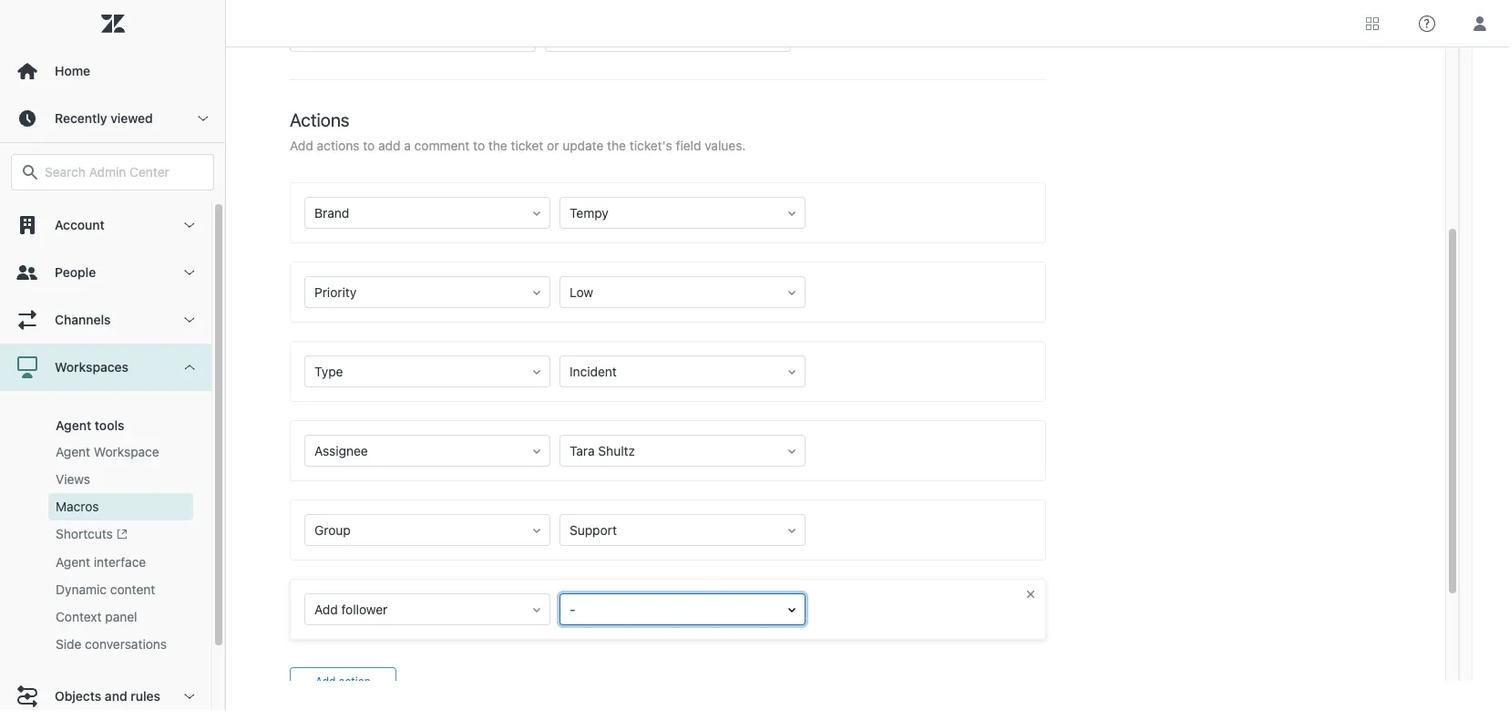 Task type: describe. For each thing, give the bounding box(es) containing it.
rules
[[131, 688, 160, 704]]

viewed
[[111, 110, 153, 126]]

people button
[[0, 249, 211, 296]]

recently viewed
[[55, 110, 153, 126]]

side
[[56, 636, 81, 652]]

channels button
[[0, 296, 211, 344]]

objects
[[55, 688, 101, 704]]

shortcuts element
[[56, 525, 127, 544]]

recently viewed button
[[0, 95, 225, 142]]

home button
[[0, 47, 225, 95]]

macros element
[[56, 498, 99, 516]]

user menu image
[[1468, 11, 1492, 35]]

people
[[55, 264, 96, 280]]

objects and rules button
[[0, 673, 211, 710]]

workspace
[[94, 444, 159, 459]]

context panel link
[[48, 604, 193, 631]]

none search field inside primary element
[[2, 154, 223, 190]]

workspaces button
[[0, 344, 211, 391]]

views element
[[56, 470, 90, 489]]

content
[[110, 582, 155, 597]]

shortcuts link
[[48, 520, 193, 549]]

side conversations link
[[48, 631, 193, 658]]

tree item inside tree
[[0, 344, 211, 673]]

agent for agent tools
[[56, 417, 91, 433]]

context panel element
[[56, 608, 137, 626]]

agent workspace
[[56, 444, 159, 459]]

agent interface
[[56, 554, 146, 570]]

views
[[56, 471, 90, 487]]

agent for agent workspace
[[56, 444, 90, 459]]

panel
[[105, 609, 137, 625]]

dynamic content element
[[56, 581, 155, 599]]

agent interface link
[[48, 549, 193, 576]]

help image
[[1419, 15, 1436, 31]]

objects and rules
[[55, 688, 160, 704]]



Task type: locate. For each thing, give the bounding box(es) containing it.
1 vertical spatial agent
[[56, 444, 90, 459]]

workspaces group
[[0, 391, 211, 673]]

3 agent from the top
[[56, 554, 90, 570]]

agent interface element
[[56, 554, 146, 572]]

tree item containing workspaces
[[0, 344, 211, 673]]

side conversations element
[[56, 636, 167, 654]]

agent inside 'link'
[[56, 554, 90, 570]]

primary element
[[0, 0, 226, 710]]

agent
[[56, 417, 91, 433], [56, 444, 90, 459], [56, 554, 90, 570]]

agent workspace element
[[56, 443, 159, 461]]

agent up the dynamic
[[56, 554, 90, 570]]

zendesk products image
[[1366, 17, 1379, 30]]

2 agent from the top
[[56, 444, 90, 459]]

dynamic content
[[56, 582, 155, 597]]

2 vertical spatial agent
[[56, 554, 90, 570]]

1 agent from the top
[[56, 417, 91, 433]]

agent left 'tools'
[[56, 417, 91, 433]]

context
[[56, 609, 102, 625]]

home
[[55, 63, 90, 78]]

views link
[[48, 466, 193, 493]]

channels
[[55, 312, 111, 327]]

agent workspace link
[[48, 438, 193, 466]]

dynamic content link
[[48, 576, 193, 604]]

tree inside primary element
[[0, 201, 225, 710]]

account
[[55, 217, 105, 232]]

interface
[[94, 554, 146, 570]]

0 vertical spatial agent
[[56, 417, 91, 433]]

agent tools
[[56, 417, 124, 433]]

tree item
[[0, 344, 211, 673]]

macros
[[56, 499, 99, 514]]

agent up views
[[56, 444, 90, 459]]

tree containing account
[[0, 201, 225, 710]]

context panel
[[56, 609, 137, 625]]

side conversations
[[56, 636, 167, 652]]

and
[[105, 688, 127, 704]]

tools
[[95, 417, 124, 433]]

agent tools element
[[56, 417, 124, 433]]

dynamic
[[56, 582, 107, 597]]

macros link
[[48, 493, 193, 520]]

conversations
[[85, 636, 167, 652]]

agent for agent interface
[[56, 554, 90, 570]]

shortcuts
[[56, 526, 113, 541]]

recently
[[55, 110, 107, 126]]

account button
[[0, 201, 211, 249]]

tree
[[0, 201, 225, 710]]

None search field
[[2, 154, 223, 190]]

Search Admin Center field
[[45, 164, 202, 180]]

workspaces
[[55, 359, 129, 375]]



Task type: vqa. For each thing, say whether or not it's contained in the screenshot.
Agent statuses Element
no



